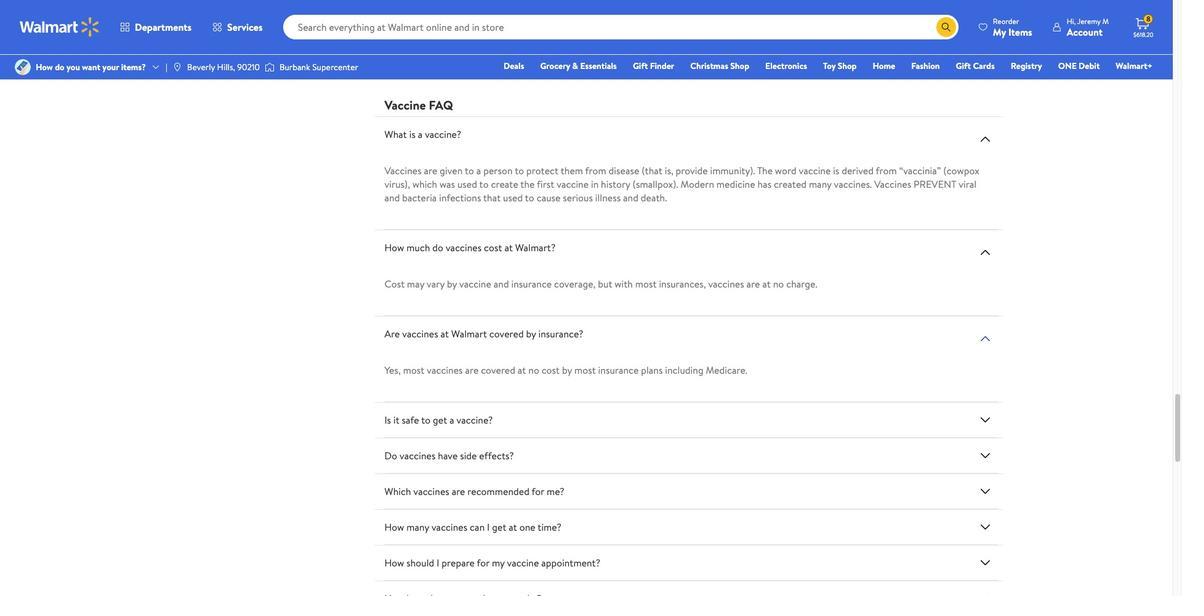 Task type: vqa. For each thing, say whether or not it's contained in the screenshot.
PRICE MATCH POLICY
no



Task type: locate. For each thing, give the bounding box(es) containing it.
2 vertical spatial by
[[562, 364, 572, 377]]

hpv
[[522, 7, 561, 35]]

1 horizontal spatial get
[[492, 521, 507, 534]]

90210
[[237, 61, 260, 73]]

1 horizontal spatial a
[[450, 413, 455, 427]]

2 shop from the left
[[838, 60, 857, 72]]

appointment?
[[542, 556, 601, 570]]

0 horizontal spatial  image
[[15, 59, 31, 75]]

1 horizontal spatial do
[[433, 241, 444, 255]]

jeremy
[[1078, 16, 1102, 26]]

vaccines right do
[[400, 449, 436, 463]]

0 horizontal spatial and
[[385, 191, 400, 205]]

are left the given at the left of page
[[424, 164, 438, 178]]

recommended
[[468, 485, 530, 499]]

how
[[36, 61, 53, 73], [385, 241, 404, 255], [385, 521, 404, 534], [385, 556, 404, 570]]

1 horizontal spatial most
[[575, 364, 596, 377]]

vary
[[427, 277, 445, 291]]

created
[[774, 178, 807, 191]]

1 horizontal spatial i
[[487, 521, 490, 534]]

1 horizontal spatial  image
[[172, 62, 182, 72]]

vaccine? up side
[[457, 413, 493, 427]]

is left derived
[[834, 164, 840, 178]]

electronics
[[766, 60, 808, 72]]

vaccines
[[566, 7, 638, 35], [446, 241, 482, 255], [709, 277, 745, 291], [403, 327, 438, 341], [427, 364, 463, 377], [400, 449, 436, 463], [414, 485, 450, 499], [432, 521, 468, 534]]

used right 'that'
[[503, 191, 523, 205]]

1 vertical spatial is
[[834, 164, 840, 178]]

cards
[[974, 60, 995, 72]]

(that
[[642, 164, 663, 178]]

8
[[1147, 14, 1151, 24]]

0 vertical spatial insurance
[[512, 277, 552, 291]]

for for prepare
[[477, 556, 490, 570]]

can
[[470, 521, 485, 534]]

vaccines up essentials
[[566, 7, 638, 35]]

home link
[[868, 59, 902, 73]]

faq
[[429, 97, 453, 113]]

get
[[433, 413, 448, 427], [492, 521, 507, 534]]

shop right toy
[[838, 60, 857, 72]]

 image right |
[[172, 62, 182, 72]]

may
[[407, 277, 425, 291]]

your
[[102, 61, 119, 73]]

a left person
[[477, 164, 481, 178]]

0 horizontal spatial gift
[[633, 60, 648, 72]]

1 vertical spatial insurance
[[599, 364, 639, 377]]

is right what
[[410, 128, 416, 141]]

do left you
[[55, 61, 65, 73]]

gift left 'cards'
[[957, 60, 972, 72]]

how left you
[[36, 61, 53, 73]]

0 vertical spatial do
[[55, 61, 65, 73]]

1 vertical spatial vaccine?
[[457, 413, 493, 427]]

1 shop from the left
[[731, 60, 750, 72]]

at left walmart
[[441, 327, 449, 341]]

grocery & essentials
[[541, 60, 617, 72]]

including
[[666, 364, 704, 377]]

(cowpox
[[944, 164, 980, 178]]

0 horizontal spatial for
[[477, 556, 490, 570]]

cost down insurance? on the left bottom of the page
[[542, 364, 560, 377]]

are
[[385, 327, 400, 341]]

most right with
[[636, 277, 657, 291]]

vaccine? down "faq"
[[425, 128, 462, 141]]

how left should
[[385, 556, 404, 570]]

vaccines up 'bacteria'
[[385, 164, 422, 178]]

1 from from the left
[[586, 164, 607, 178]]

gift finder link
[[628, 59, 680, 73]]

used right was
[[458, 178, 477, 191]]

much
[[407, 241, 430, 255]]

most right 'yes,'
[[403, 364, 425, 377]]

2 gift from the left
[[957, 60, 972, 72]]

shop for toy shop
[[838, 60, 857, 72]]

supercenter
[[312, 61, 359, 73]]

0 vertical spatial no
[[774, 277, 785, 291]]

 image
[[15, 59, 31, 75], [172, 62, 182, 72]]

in
[[591, 178, 599, 191]]

is
[[410, 128, 416, 141], [834, 164, 840, 178]]

my
[[994, 25, 1007, 39]]

get right can
[[492, 521, 507, 534]]

christmas
[[691, 60, 729, 72]]

them
[[561, 164, 583, 178]]

from right derived
[[876, 164, 898, 178]]

many right created
[[810, 178, 832, 191]]

vaccine
[[799, 164, 831, 178], [557, 178, 589, 191], [460, 277, 492, 291], [507, 556, 539, 570]]

beverly
[[187, 61, 215, 73]]

vaccines right derived
[[875, 178, 912, 191]]

create
[[491, 178, 519, 191]]

how down which at the bottom left of the page
[[385, 521, 404, 534]]

a up the do vaccines have side effects?
[[450, 413, 455, 427]]

safe
[[402, 413, 419, 427]]

Search search field
[[283, 15, 959, 39]]

1 horizontal spatial for
[[532, 485, 545, 499]]

which
[[413, 178, 437, 191]]

1 horizontal spatial many
[[810, 178, 832, 191]]

by right vary
[[447, 277, 457, 291]]

yes, most vaccines are covered at no cost by most insurance plans including medicare.
[[385, 364, 748, 377]]

0 horizontal spatial insurance
[[512, 277, 552, 291]]

0 horizontal spatial get
[[433, 413, 448, 427]]

1 horizontal spatial insurance
[[599, 364, 639, 377]]

are vaccines at walmart covered by insurance? image
[[979, 332, 994, 346]]

 image
[[265, 61, 275, 73]]

0 horizontal spatial no
[[529, 364, 540, 377]]

no left charge. at top
[[774, 277, 785, 291]]

and down how much do vaccines cost at walmart?
[[494, 277, 509, 291]]

0 vertical spatial covered
[[490, 327, 524, 341]]

effects?
[[480, 449, 514, 463]]

vaccine right word
[[799, 164, 831, 178]]

how for how do you want your items?
[[36, 61, 53, 73]]

1 horizontal spatial cost
[[542, 364, 560, 377]]

how for how should i prepare for my vaccine appointment?
[[385, 556, 404, 570]]

0 vertical spatial many
[[810, 178, 832, 191]]

and right illness
[[624, 191, 639, 205]]

derived
[[842, 164, 874, 178]]

do right the much
[[433, 241, 444, 255]]

debit
[[1080, 60, 1101, 72]]

insurance left plans
[[599, 364, 639, 377]]

vaccine down how much do vaccines cost at walmart?
[[460, 277, 492, 291]]

home
[[873, 60, 896, 72]]

items
[[1009, 25, 1033, 39]]

1 vertical spatial for
[[477, 556, 490, 570]]

vaccines left can
[[432, 521, 468, 534]]

gift for gift cards
[[957, 60, 972, 72]]

0 horizontal spatial many
[[407, 521, 429, 534]]

1 horizontal spatial shop
[[838, 60, 857, 72]]

gift cards
[[957, 60, 995, 72]]

death.
[[641, 191, 667, 205]]

for left me?
[[532, 485, 545, 499]]

finder
[[650, 60, 675, 72]]

0 vertical spatial get
[[433, 413, 448, 427]]

by
[[447, 277, 457, 291], [526, 327, 536, 341], [562, 364, 572, 377]]

a
[[418, 128, 423, 141], [477, 164, 481, 178], [450, 413, 455, 427]]

by down insurance? on the left bottom of the page
[[562, 364, 572, 377]]

1 horizontal spatial is
[[834, 164, 840, 178]]

1 horizontal spatial no
[[774, 277, 785, 291]]

from right 'them'
[[586, 164, 607, 178]]

more
[[694, 39, 719, 55]]

covered down are vaccines at walmart covered by insurance?
[[481, 364, 516, 377]]

by left insurance? on the left bottom of the page
[[526, 327, 536, 341]]

get right safe
[[433, 413, 448, 427]]

bacteria
[[402, 191, 437, 205]]

given
[[440, 164, 463, 178]]

at
[[505, 241, 513, 255], [763, 277, 771, 291], [441, 327, 449, 341], [518, 364, 526, 377], [509, 521, 518, 534]]

how left the much
[[385, 241, 404, 255]]

to right the given at the left of page
[[465, 164, 474, 178]]

shop right christmas
[[731, 60, 750, 72]]

0 vertical spatial a
[[418, 128, 423, 141]]

items?
[[121, 61, 146, 73]]

my
[[492, 556, 505, 570]]

many up should
[[407, 521, 429, 534]]

1 horizontal spatial by
[[526, 327, 536, 341]]

0 horizontal spatial from
[[586, 164, 607, 178]]

gift for gift finder
[[633, 60, 648, 72]]

first
[[537, 178, 555, 191]]

insurance
[[512, 277, 552, 291], [599, 364, 639, 377]]

1 horizontal spatial gift
[[957, 60, 972, 72]]

most down insurance? on the left bottom of the page
[[575, 364, 596, 377]]

vaccine right my
[[507, 556, 539, 570]]

0 vertical spatial is
[[410, 128, 416, 141]]

departments
[[135, 20, 192, 34]]

virus),
[[385, 178, 410, 191]]

1 horizontal spatial used
[[503, 191, 523, 205]]

1 vertical spatial no
[[529, 364, 540, 377]]

are left charge. at top
[[747, 277, 761, 291]]

m
[[1103, 16, 1110, 26]]

shop
[[731, 60, 750, 72], [838, 60, 857, 72]]

hi,
[[1068, 16, 1077, 26]]

has
[[758, 178, 772, 191]]

 image for beverly
[[172, 62, 182, 72]]

0 horizontal spatial a
[[418, 128, 423, 141]]

are vaccines at walmart covered by insurance?
[[385, 327, 584, 341]]

hpv vaccines prevent 6 types of cancer learn more
[[522, 7, 862, 55]]

at left one
[[509, 521, 518, 534]]

a right what
[[418, 128, 423, 141]]

insurance down walmart?
[[512, 277, 552, 291]]

1 vertical spatial get
[[492, 521, 507, 534]]

0 horizontal spatial used
[[458, 178, 477, 191]]

deals link
[[498, 59, 530, 73]]

0 horizontal spatial is
[[410, 128, 416, 141]]

gift left the "finder"
[[633, 60, 648, 72]]

1 vertical spatial covered
[[481, 364, 516, 377]]

insurances,
[[659, 277, 706, 291]]

and left 'bacteria'
[[385, 191, 400, 205]]

walmart+
[[1117, 60, 1153, 72]]

1 vertical spatial i
[[437, 556, 440, 570]]

infections
[[439, 191, 481, 205]]

at down are vaccines at walmart covered by insurance?
[[518, 364, 526, 377]]

for left my
[[477, 556, 490, 570]]

beverly hills, 90210
[[187, 61, 260, 73]]

was
[[440, 178, 455, 191]]

no down insurance? on the left bottom of the page
[[529, 364, 540, 377]]

the
[[521, 178, 535, 191]]

vaccine?
[[425, 128, 462, 141], [457, 413, 493, 427]]

0 horizontal spatial shop
[[731, 60, 750, 72]]

1 vertical spatial a
[[477, 164, 481, 178]]

0 vertical spatial cost
[[484, 241, 502, 255]]

1 vertical spatial cost
[[542, 364, 560, 377]]

i right can
[[487, 521, 490, 534]]

1 gift from the left
[[633, 60, 648, 72]]

toy
[[824, 60, 836, 72]]

covered right walmart
[[490, 327, 524, 341]]

disease
[[609, 164, 640, 178]]

2 horizontal spatial by
[[562, 364, 572, 377]]

toy shop
[[824, 60, 857, 72]]

1 horizontal spatial from
[[876, 164, 898, 178]]

covered for are
[[481, 364, 516, 377]]

 image left you
[[15, 59, 31, 75]]

the
[[758, 164, 773, 178]]

cost left walmart?
[[484, 241, 502, 255]]

i right should
[[437, 556, 440, 570]]

0 horizontal spatial by
[[447, 277, 457, 291]]

0 vertical spatial for
[[532, 485, 545, 499]]

gift cards link
[[951, 59, 1001, 73]]

2 horizontal spatial a
[[477, 164, 481, 178]]



Task type: describe. For each thing, give the bounding box(es) containing it.
a inside the vaccines are given to a person to protect them from disease (that is, provide immunity). the word vaccine is derived from "vaccinia" (cowpox virus), which was used to create the first vaccine in history (smallpox). modern medicine has created many vaccines. vaccines prevent viral and bacteria infections that used to cause serious illness and death.
[[477, 164, 481, 178]]

covered for walmart
[[490, 327, 524, 341]]

walmart
[[452, 327, 487, 341]]

vaccines.
[[835, 178, 873, 191]]

shop for christmas shop
[[731, 60, 750, 72]]

how much do vaccines cost at walmart?
[[385, 241, 556, 255]]

at left charge. at top
[[763, 277, 771, 291]]

prevent
[[643, 7, 709, 35]]

hills,
[[217, 61, 235, 73]]

which
[[385, 485, 411, 499]]

fashion
[[912, 60, 941, 72]]

do vaccines have side effects? image
[[979, 449, 994, 463]]

 image for how
[[15, 59, 31, 75]]

deals
[[504, 60, 525, 72]]

walmart image
[[20, 17, 100, 37]]

illness
[[596, 191, 621, 205]]

1 vertical spatial do
[[433, 241, 444, 255]]

how for how many vaccines can i get at one time?
[[385, 521, 404, 534]]

which vaccines are recommended for me? image
[[979, 484, 994, 499]]

1 horizontal spatial and
[[494, 277, 509, 291]]

how should i prepare for my vaccine appointment?
[[385, 556, 601, 570]]

vaccines right the insurances,
[[709, 277, 745, 291]]

how many vaccines can i get at one time? image
[[979, 520, 994, 535]]

prepare
[[442, 556, 475, 570]]

hpv vaccines prevent six types of cancer. learn more. image
[[533, 0, 850, 77]]

medicine
[[717, 178, 756, 191]]

vaccines right are
[[403, 327, 438, 341]]

grocery
[[541, 60, 571, 72]]

how for how much do vaccines cost at walmart?
[[385, 241, 404, 255]]

viral
[[959, 178, 977, 191]]

vaccines inside hpv vaccines prevent 6 types of cancer learn more
[[566, 7, 638, 35]]

search icon image
[[942, 22, 952, 32]]

vaccine left in
[[557, 178, 589, 191]]

time?
[[538, 521, 562, 534]]

2 vertical spatial a
[[450, 413, 455, 427]]

are inside the vaccines are given to a person to protect them from disease (that is, provide immunity). the word vaccine is derived from "vaccinia" (cowpox virus), which was used to create the first vaccine in history (smallpox). modern medicine has created many vaccines. vaccines prevent viral and bacteria infections that used to cause serious illness and death.
[[424, 164, 438, 178]]

to right safe
[[422, 413, 431, 427]]

how should i prepare for my vaccine appointment? image
[[979, 556, 994, 571]]

2 horizontal spatial and
[[624, 191, 639, 205]]

for for recommended
[[532, 485, 545, 499]]

services
[[227, 20, 263, 34]]

want
[[82, 61, 100, 73]]

at left walmart?
[[505, 241, 513, 255]]

one
[[1059, 60, 1077, 72]]

christmas shop
[[691, 60, 750, 72]]

is,
[[665, 164, 674, 178]]

protect
[[527, 164, 559, 178]]

christmas shop link
[[685, 59, 755, 73]]

walmart?
[[516, 241, 556, 255]]

8 $618.20
[[1134, 14, 1154, 39]]

1 vertical spatial by
[[526, 327, 536, 341]]

Walmart Site-Wide search field
[[283, 15, 959, 39]]

0 horizontal spatial do
[[55, 61, 65, 73]]

hi, jeremy m account
[[1068, 16, 1110, 39]]

vaccines right the much
[[446, 241, 482, 255]]

how do you want your items?
[[36, 61, 146, 73]]

to left cause
[[525, 191, 535, 205]]

prevent
[[914, 178, 957, 191]]

6
[[714, 7, 725, 35]]

|
[[166, 61, 167, 73]]

but
[[598, 277, 613, 291]]

are down the do vaccines have side effects?
[[452, 485, 465, 499]]

to right person
[[515, 164, 524, 178]]

1 vertical spatial many
[[407, 521, 429, 534]]

vaccines right which at the bottom left of the page
[[414, 485, 450, 499]]

vaccines down walmart
[[427, 364, 463, 377]]

is it safe to get a vaccine? image
[[979, 413, 994, 428]]

account
[[1068, 25, 1103, 39]]

it
[[394, 413, 400, 427]]

departments button
[[110, 12, 202, 42]]

should
[[407, 556, 435, 570]]

services button
[[202, 12, 273, 42]]

plans
[[642, 364, 663, 377]]

(smallpox).
[[633, 178, 679, 191]]

modern
[[681, 178, 715, 191]]

is inside the vaccines are given to a person to protect them from disease (that is, provide immunity). the word vaccine is derived from "vaccinia" (cowpox virus), which was used to create the first vaccine in history (smallpox). modern medicine has created many vaccines. vaccines prevent viral and bacteria infections that used to cause serious illness and death.
[[834, 164, 840, 178]]

learn more link
[[664, 39, 719, 55]]

burbank supercenter
[[280, 61, 359, 73]]

2 from from the left
[[876, 164, 898, 178]]

walmart+ link
[[1111, 59, 1159, 73]]

registry link
[[1006, 59, 1048, 73]]

many inside the vaccines are given to a person to protect them from disease (that is, provide immunity). the word vaccine is derived from "vaccinia" (cowpox virus), which was used to create the first vaccine in history (smallpox). modern medicine has created many vaccines. vaccines prevent viral and bacteria infections that used to cause serious illness and death.
[[810, 178, 832, 191]]

history
[[601, 178, 631, 191]]

$618.20
[[1134, 30, 1154, 39]]

word
[[776, 164, 797, 178]]

0 vertical spatial vaccine?
[[425, 128, 462, 141]]

that
[[484, 191, 501, 205]]

cost
[[385, 277, 405, 291]]

essentials
[[581, 60, 617, 72]]

grocery & essentials link
[[535, 59, 623, 73]]

yes,
[[385, 364, 401, 377]]

"vaccinia"
[[900, 164, 942, 178]]

0 horizontal spatial i
[[437, 556, 440, 570]]

which vaccines are recommended for me?
[[385, 485, 565, 499]]

what is a vaccine? image
[[979, 132, 994, 147]]

me?
[[547, 485, 565, 499]]

gift finder
[[633, 60, 675, 72]]

2 horizontal spatial most
[[636, 277, 657, 291]]

serious
[[563, 191, 593, 205]]

0 vertical spatial by
[[447, 277, 457, 291]]

provide
[[676, 164, 708, 178]]

insurance?
[[539, 327, 584, 341]]

reorder my items
[[994, 16, 1033, 39]]

one
[[520, 521, 536, 534]]

1 horizontal spatial vaccines
[[875, 178, 912, 191]]

burbank
[[280, 61, 310, 73]]

what
[[385, 128, 407, 141]]

0 horizontal spatial vaccines
[[385, 164, 422, 178]]

0 horizontal spatial cost
[[484, 241, 502, 255]]

how long does an appointment take? image
[[979, 592, 994, 596]]

what is a vaccine?
[[385, 128, 462, 141]]

types
[[730, 7, 777, 35]]

one debit link
[[1053, 59, 1106, 73]]

are down walmart
[[465, 364, 479, 377]]

cancer
[[804, 7, 862, 35]]

to left create
[[480, 178, 489, 191]]

coverage,
[[555, 277, 596, 291]]

how much do vaccines cost at walmart? image
[[979, 245, 994, 260]]

how many vaccines can i get at one time?
[[385, 521, 562, 534]]

0 horizontal spatial most
[[403, 364, 425, 377]]

charge.
[[787, 277, 818, 291]]

have
[[438, 449, 458, 463]]

0 vertical spatial i
[[487, 521, 490, 534]]



